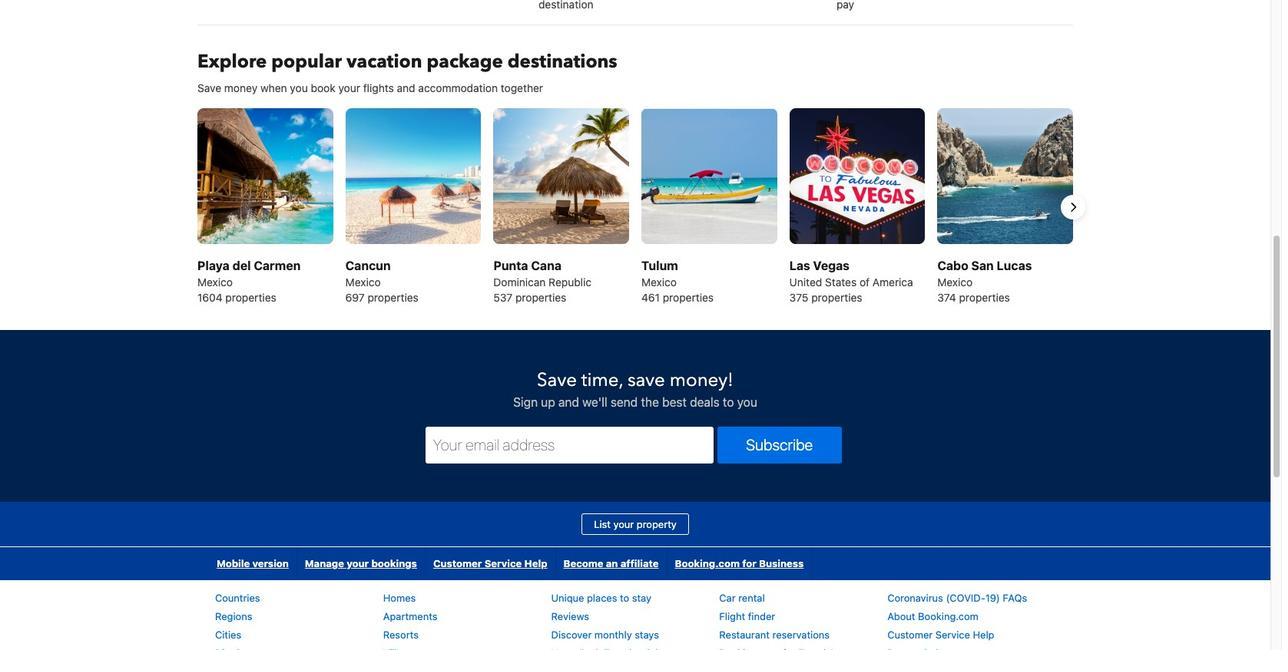 Task type: locate. For each thing, give the bounding box(es) containing it.
become an affiliate
[[564, 558, 659, 570]]

0 horizontal spatial customer service help link
[[426, 548, 555, 581]]

0 vertical spatial booking.com
[[675, 558, 740, 570]]

next image
[[1064, 198, 1083, 216]]

properties right 697
[[368, 291, 419, 304]]

unique
[[551, 592, 584, 605]]

mexico inside the cancun mexico 697 properties
[[346, 276, 381, 289]]

customer right "bookings"
[[433, 558, 482, 570]]

0 horizontal spatial help
[[525, 558, 548, 570]]

5 properties from the left
[[812, 291, 863, 304]]

1 vertical spatial service
[[936, 629, 971, 642]]

19)
[[986, 592, 1000, 605]]

help left become
[[525, 558, 548, 570]]

1 vertical spatial to
[[620, 592, 630, 605]]

cities
[[215, 629, 241, 642]]

and
[[397, 82, 415, 95], [559, 396, 579, 409]]

booking.com up car
[[675, 558, 740, 570]]

reservations
[[773, 629, 830, 642]]

places
[[587, 592, 617, 605]]

3 properties from the left
[[516, 291, 567, 304]]

537
[[494, 291, 513, 304]]

customer down about
[[888, 629, 933, 642]]

you right deals
[[738, 396, 758, 409]]

mexico down cabo
[[938, 276, 973, 289]]

punta cana dominican republic 537 properties
[[494, 259, 592, 304]]

and right up
[[559, 396, 579, 409]]

list your property
[[594, 519, 677, 531]]

Your email address email field
[[425, 427, 714, 464]]

to right deals
[[723, 396, 734, 409]]

0 vertical spatial help
[[525, 558, 548, 570]]

2 mexico from the left
[[346, 276, 381, 289]]

0 vertical spatial save
[[198, 82, 221, 95]]

car
[[720, 592, 736, 605]]

1 horizontal spatial customer
[[888, 629, 933, 642]]

properties
[[226, 291, 276, 304], [368, 291, 419, 304], [516, 291, 567, 304], [663, 291, 714, 304], [812, 291, 863, 304], [960, 291, 1011, 304]]

resorts link
[[383, 629, 419, 642]]

booking.com
[[675, 558, 740, 570], [918, 611, 979, 623]]

3 mexico from the left
[[642, 276, 677, 289]]

1 vertical spatial help
[[973, 629, 995, 642]]

(covid-
[[946, 592, 986, 605]]

1 horizontal spatial help
[[973, 629, 995, 642]]

mexico inside tulum mexico 461 properties
[[642, 276, 677, 289]]

properties inside tulum mexico 461 properties
[[663, 291, 714, 304]]

help
[[525, 558, 548, 570], [973, 629, 995, 642]]

697
[[346, 291, 365, 304]]

booking.com down coronavirus (covid-19) faqs 'link'
[[918, 611, 979, 623]]

customer service help link
[[426, 548, 555, 581], [888, 629, 995, 642]]

1 vertical spatial booking.com
[[918, 611, 979, 623]]

customer service help link for about booking.com
[[888, 629, 995, 642]]

become an affiliate link
[[556, 548, 667, 581]]

save
[[628, 368, 665, 393]]

0 vertical spatial customer service help link
[[426, 548, 555, 581]]

4 mexico from the left
[[938, 276, 973, 289]]

and right flights
[[397, 82, 415, 95]]

1 vertical spatial customer
[[888, 629, 933, 642]]

help down 19) in the bottom right of the page
[[973, 629, 995, 642]]

you inside save time, save money! sign up and we'll send the best deals to you
[[738, 396, 758, 409]]

apartments link
[[383, 611, 438, 623]]

1 horizontal spatial booking.com
[[918, 611, 979, 623]]

mexico up 1604
[[198, 276, 233, 289]]

customer service help
[[433, 558, 548, 570]]

the
[[641, 396, 659, 409]]

cancun mexico 697 properties
[[346, 259, 419, 304]]

0 vertical spatial to
[[723, 396, 734, 409]]

1 vertical spatial save
[[537, 368, 577, 393]]

restaurant reservations link
[[720, 629, 830, 642]]

navigation containing mobile version
[[209, 548, 813, 581]]

mexico inside playa del carmen mexico 1604 properties
[[198, 276, 233, 289]]

you
[[290, 82, 308, 95], [738, 396, 758, 409]]

republic
[[549, 276, 592, 289]]

del
[[233, 259, 251, 273]]

1 horizontal spatial to
[[723, 396, 734, 409]]

countries regions cities
[[215, 592, 260, 642]]

together
[[501, 82, 543, 95]]

we'll
[[583, 396, 608, 409]]

1 vertical spatial and
[[559, 396, 579, 409]]

2 properties from the left
[[368, 291, 419, 304]]

version
[[252, 558, 289, 570]]

properties down dominican
[[516, 291, 567, 304]]

your inside "link"
[[347, 558, 369, 570]]

0 horizontal spatial customer
[[433, 558, 482, 570]]

1 vertical spatial customer service help link
[[888, 629, 995, 642]]

4 properties from the left
[[663, 291, 714, 304]]

flight
[[720, 611, 746, 623]]

playa del carmen mexico 1604 properties
[[198, 259, 301, 304]]

to inside save time, save money! sign up and we'll send the best deals to you
[[723, 396, 734, 409]]

0 horizontal spatial service
[[485, 558, 522, 570]]

properties inside cabo san lucas mexico 374 properties
[[960, 291, 1011, 304]]

1 horizontal spatial service
[[936, 629, 971, 642]]

resorts
[[383, 629, 419, 642]]

your right manage at bottom
[[347, 558, 369, 570]]

0 horizontal spatial to
[[620, 592, 630, 605]]

faqs
[[1003, 592, 1028, 605]]

las
[[790, 259, 811, 273]]

1 mexico from the left
[[198, 276, 233, 289]]

destinations
[[508, 49, 618, 75]]

carmen
[[254, 259, 301, 273]]

mexico down the tulum
[[642, 276, 677, 289]]

customer inside the coronavirus (covid-19) faqs about booking.com customer service help
[[888, 629, 933, 642]]

rental
[[739, 592, 765, 605]]

mobile version
[[217, 558, 289, 570]]

properties down states
[[812, 291, 863, 304]]

6 properties from the left
[[960, 291, 1011, 304]]

to left stay
[[620, 592, 630, 605]]

and inside save time, save money! sign up and we'll send the best deals to you
[[559, 396, 579, 409]]

and inside explore popular vacation package destinations save money when you book your flights and accommodation together
[[397, 82, 415, 95]]

explore popular vacation package destinations save money when you book your flights and accommodation together
[[198, 49, 618, 95]]

0 vertical spatial service
[[485, 558, 522, 570]]

customer service help link for manage your bookings
[[426, 548, 555, 581]]

homes apartments resorts
[[383, 592, 438, 642]]

properties down san
[[960, 291, 1011, 304]]

0 vertical spatial and
[[397, 82, 415, 95]]

1 horizontal spatial you
[[738, 396, 758, 409]]

dominican
[[494, 276, 546, 289]]

1 horizontal spatial save
[[537, 368, 577, 393]]

booking.com for business link
[[667, 548, 812, 581]]

playa
[[198, 259, 230, 273]]

properties inside the "las vegas united states of america 375 properties"
[[812, 291, 863, 304]]

mexico down 'cancun'
[[346, 276, 381, 289]]

list your property link
[[582, 514, 689, 536]]

money!
[[670, 368, 734, 393]]

0 horizontal spatial you
[[290, 82, 308, 95]]

1 vertical spatial your
[[614, 519, 634, 531]]

0 horizontal spatial and
[[397, 82, 415, 95]]

1 properties from the left
[[226, 291, 276, 304]]

deals
[[690, 396, 720, 409]]

properties inside the punta cana dominican republic 537 properties
[[516, 291, 567, 304]]

0 vertical spatial you
[[290, 82, 308, 95]]

to
[[723, 396, 734, 409], [620, 592, 630, 605]]

america
[[873, 276, 914, 289]]

customer inside navigation
[[433, 558, 482, 570]]

properties down del
[[226, 291, 276, 304]]

save up up
[[537, 368, 577, 393]]

service
[[485, 558, 522, 570], [936, 629, 971, 642]]

your right book
[[338, 82, 360, 95]]

0 vertical spatial customer
[[433, 558, 482, 570]]

2 vertical spatial your
[[347, 558, 369, 570]]

1 horizontal spatial customer service help link
[[888, 629, 995, 642]]

properties right the 461
[[663, 291, 714, 304]]

stays
[[635, 629, 659, 642]]

1604
[[198, 291, 223, 304]]

0 horizontal spatial save
[[198, 82, 221, 95]]

vacation
[[347, 49, 422, 75]]

1 vertical spatial you
[[738, 396, 758, 409]]

0 vertical spatial your
[[338, 82, 360, 95]]

you left book
[[290, 82, 308, 95]]

your right list
[[614, 519, 634, 531]]

flights
[[363, 82, 394, 95]]

accommodation
[[418, 82, 498, 95]]

about
[[888, 611, 916, 623]]

your
[[338, 82, 360, 95], [614, 519, 634, 531], [347, 558, 369, 570]]

save left money
[[198, 82, 221, 95]]

finder
[[748, 611, 776, 623]]

navigation
[[209, 548, 813, 581]]

regions link
[[215, 611, 252, 623]]

1 horizontal spatial and
[[559, 396, 579, 409]]

374
[[938, 291, 957, 304]]



Task type: vqa. For each thing, say whether or not it's contained in the screenshot.


Task type: describe. For each thing, give the bounding box(es) containing it.
homes link
[[383, 592, 416, 605]]

you inside explore popular vacation package destinations save money when you book your flights and accommodation together
[[290, 82, 308, 95]]

booking.com for business
[[675, 558, 804, 570]]

restaurant
[[720, 629, 770, 642]]

461
[[642, 291, 660, 304]]

of
[[860, 276, 870, 289]]

coronavirus (covid-19) faqs about booking.com customer service help
[[888, 592, 1028, 642]]

time,
[[582, 368, 623, 393]]

states
[[825, 276, 857, 289]]

service inside the coronavirus (covid-19) faqs about booking.com customer service help
[[936, 629, 971, 642]]

best
[[663, 396, 687, 409]]

homes
[[383, 592, 416, 605]]

regions
[[215, 611, 252, 623]]

manage
[[305, 558, 344, 570]]

package
[[427, 49, 503, 75]]

affiliate
[[621, 558, 659, 570]]

manage your bookings link
[[297, 548, 425, 581]]

reviews link
[[551, 611, 589, 623]]

your for manage your bookings
[[347, 558, 369, 570]]

cabo
[[938, 259, 969, 273]]

san
[[972, 259, 994, 273]]

save time, save money! sign up and we'll send the best deals to you
[[513, 368, 758, 409]]

popular
[[272, 49, 342, 75]]

explore popular vacation package destinations region
[[185, 108, 1086, 306]]

countries link
[[215, 592, 260, 605]]

properties inside playa del carmen mexico 1604 properties
[[226, 291, 276, 304]]

unique places to stay link
[[551, 592, 652, 605]]

countries
[[215, 592, 260, 605]]

about booking.com link
[[888, 611, 979, 623]]

to inside unique places to stay reviews discover monthly stays
[[620, 592, 630, 605]]

subscribe button
[[718, 427, 842, 464]]

cancun
[[346, 259, 391, 273]]

sign
[[513, 396, 538, 409]]

lucas
[[997, 259, 1032, 273]]

for
[[743, 558, 757, 570]]

united
[[790, 276, 823, 289]]

up
[[541, 396, 555, 409]]

manage your bookings
[[305, 558, 417, 570]]

mexico inside cabo san lucas mexico 374 properties
[[938, 276, 973, 289]]

properties inside the cancun mexico 697 properties
[[368, 291, 419, 304]]

0 horizontal spatial booking.com
[[675, 558, 740, 570]]

discover
[[551, 629, 592, 642]]

375
[[790, 291, 809, 304]]

stay
[[632, 592, 652, 605]]

business
[[759, 558, 804, 570]]

tulum mexico 461 properties
[[642, 259, 714, 304]]

your inside explore popular vacation package destinations save money when you book your flights and accommodation together
[[338, 82, 360, 95]]

cities link
[[215, 629, 241, 642]]

when
[[261, 82, 287, 95]]

explore
[[198, 49, 267, 75]]

help inside the coronavirus (covid-19) faqs about booking.com customer service help
[[973, 629, 995, 642]]

cabo san lucas mexico 374 properties
[[938, 259, 1032, 304]]

car rental flight finder restaurant reservations
[[720, 592, 830, 642]]

an
[[606, 558, 618, 570]]

mobile version link
[[209, 548, 297, 581]]

booking.com inside the coronavirus (covid-19) faqs about booking.com customer service help
[[918, 611, 979, 623]]

your for list your property
[[614, 519, 634, 531]]

punta
[[494, 259, 528, 273]]

money
[[224, 82, 258, 95]]

navigation inside save time, save money! footer
[[209, 548, 813, 581]]

unique places to stay reviews discover monthly stays
[[551, 592, 659, 642]]

save time, save money! footer
[[0, 330, 1271, 651]]

save inside save time, save money! sign up and we'll send the best deals to you
[[537, 368, 577, 393]]

become
[[564, 558, 604, 570]]

list
[[594, 519, 611, 531]]

subscribe
[[746, 436, 813, 454]]

property
[[637, 519, 677, 531]]

apartments
[[383, 611, 438, 623]]

reviews
[[551, 611, 589, 623]]

mobile
[[217, 558, 250, 570]]

discover monthly stays link
[[551, 629, 659, 642]]

vegas
[[813, 259, 850, 273]]

bookings
[[372, 558, 417, 570]]

flight finder link
[[720, 611, 776, 623]]

save inside explore popular vacation package destinations save money when you book your flights and accommodation together
[[198, 82, 221, 95]]

car rental link
[[720, 592, 765, 605]]

coronavirus (covid-19) faqs link
[[888, 592, 1028, 605]]

tulum
[[642, 259, 678, 273]]



